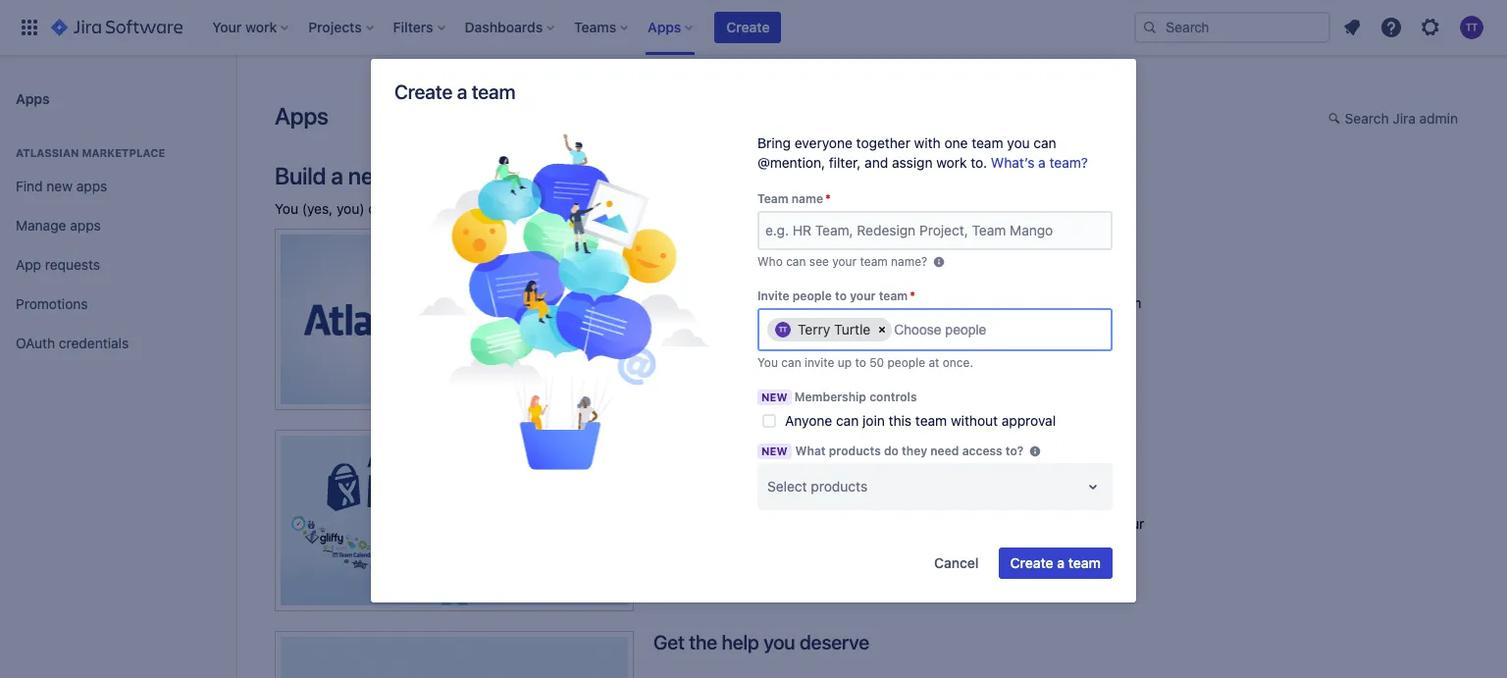 Task type: locate. For each thing, give the bounding box(es) containing it.
you
[[275, 200, 298, 217], [758, 355, 778, 370]]

0 horizontal spatial marketplace
[[82, 146, 165, 159]]

atlassian down extensible
[[654, 314, 711, 331]]

you up of
[[689, 476, 712, 493]]

your
[[833, 254, 857, 269], [869, 275, 897, 292], [850, 289, 876, 303], [830, 314, 858, 331], [769, 476, 797, 493], [1002, 496, 1030, 512], [1117, 515, 1145, 532]]

0 horizontal spatial *
[[826, 191, 831, 206]]

the right 'get' at the left bottom
[[689, 631, 718, 654]]

1 horizontal spatial marketplace
[[650, 200, 728, 217]]

new up the anyone
[[762, 391, 788, 403]]

products up extend
[[1019, 275, 1076, 292]]

to left sell
[[1075, 515, 1088, 532]]

you up who on the top right
[[775, 229, 807, 251]]

1 horizontal spatial people
[[888, 355, 926, 370]]

0 horizontal spatial you
[[275, 200, 298, 217]]

development
[[831, 496, 913, 512], [701, 515, 783, 532]]

pride
[[692, 430, 737, 453]]

1 horizontal spatial list
[[832, 476, 851, 493]]

can up what's a team? link
[[1034, 134, 1057, 151]]

* up better.
[[910, 289, 916, 303]]

join
[[863, 412, 885, 429]]

marketplace up find the tools you need at the top of page
[[650, 200, 728, 217]]

1 horizontal spatial find
[[654, 229, 691, 251]]

0 vertical spatial in
[[550, 200, 561, 217]]

0 horizontal spatial find
[[16, 177, 43, 194]]

this
[[889, 412, 912, 429]]

clear image
[[875, 322, 891, 338]]

create a team image
[[417, 134, 712, 470]]

products up best on the right of page
[[811, 478, 868, 495]]

new for new
[[762, 445, 788, 457]]

is the "how" to your idea's "what." our products are extensible because they're built with developers in mind. extend or transform atlassian products to serve your needs better.
[[654, 275, 1142, 331]]

in right the them
[[550, 200, 561, 217]]

and
[[865, 154, 889, 171], [465, 200, 488, 217], [741, 430, 774, 453], [681, 535, 705, 552]]

you for you (yes, you) can write apps and list them in the atlassian marketplace
[[275, 200, 298, 217]]

1 new from the top
[[762, 391, 788, 403]]

help
[[1069, 476, 1096, 493], [722, 631, 760, 654]]

select
[[768, 478, 808, 495]]

0 vertical spatial new
[[762, 391, 788, 403]]

get
[[654, 631, 685, 654]]

atlassian up teams.
[[910, 476, 967, 493]]

1 vertical spatial app
[[1033, 496, 1057, 512]]

1 vertical spatial list
[[832, 476, 851, 493]]

the right the them
[[565, 200, 585, 217]]

membership
[[795, 390, 867, 404]]

0 vertical spatial find
[[16, 177, 43, 194]]

or inside after you develop your app, list it on the atlassian marketplace to help over 100,000 of the world's best development teams. open your app for open- source development or
[[787, 515, 800, 532]]

app inside after you develop your app, list it on the atlassian marketplace to help over 100,000 of the world's best development teams. open your app for open- source development or
[[1033, 496, 1057, 512]]

and right pride
[[741, 430, 774, 453]]

win pride and profit
[[654, 430, 825, 453]]

tools
[[728, 229, 771, 251]]

your up needs
[[850, 289, 876, 303]]

and down source
[[681, 535, 705, 552]]

they
[[902, 444, 928, 458]]

"what."
[[942, 275, 988, 292]]

1 horizontal spatial it
[[904, 515, 912, 532]]

app down source
[[654, 535, 678, 552]]

or inside is the "how" to your idea's "what." our products are extensible because they're built with developers in mind. extend or transform atlassian products to serve your needs better.
[[1063, 295, 1077, 311]]

1 vertical spatial need
[[931, 444, 960, 458]]

your up world's
[[769, 476, 797, 493]]

see
[[810, 254, 829, 269]]

1 vertical spatial create
[[395, 81, 453, 103]]

2 vertical spatial create
[[1011, 555, 1054, 571]]

new up you)
[[348, 162, 391, 189]]

0 horizontal spatial create
[[395, 81, 453, 103]]

sell
[[1092, 515, 1113, 532]]

help right 'get' at the left bottom
[[722, 631, 760, 654]]

develop
[[715, 476, 766, 493]]

apps down the atlassian marketplace
[[76, 177, 107, 194]]

1 vertical spatial or
[[787, 515, 800, 532]]

to.
[[971, 154, 988, 171]]

new up manage apps
[[47, 177, 73, 194]]

0 vertical spatial help
[[1069, 476, 1096, 493]]

list left the them
[[492, 200, 510, 217]]

find inside atlassian marketplace group
[[16, 177, 43, 194]]

1 vertical spatial find
[[654, 229, 691, 251]]

apps
[[16, 90, 50, 107], [275, 102, 329, 130]]

idea's
[[901, 275, 938, 292]]

50
[[870, 355, 885, 370]]

apps up requests
[[70, 217, 101, 233]]

0 horizontal spatial or
[[787, 515, 800, 532]]

apps up the atlassian marketplace
[[16, 90, 50, 107]]

to right up
[[856, 355, 867, 370]]

1 vertical spatial it
[[904, 515, 912, 532]]

for
[[1061, 496, 1078, 512]]

1 vertical spatial you
[[758, 355, 778, 370]]

assign
[[892, 154, 933, 171]]

on
[[866, 476, 882, 493]]

0 horizontal spatial create a team
[[395, 81, 516, 103]]

apps
[[76, 177, 107, 194], [430, 200, 461, 217], [70, 217, 101, 233]]

0 vertical spatial with
[[915, 134, 941, 151]]

app
[[16, 256, 41, 273]]

are
[[1080, 275, 1100, 292]]

0 vertical spatial need
[[811, 229, 855, 251]]

it left 'on'
[[855, 476, 863, 493]]

can left join
[[836, 412, 859, 429]]

1 vertical spatial in
[[962, 295, 973, 311]]

1 horizontal spatial new
[[348, 162, 391, 189]]

1 vertical spatial marketplace
[[650, 200, 728, 217]]

after
[[654, 476, 685, 493]]

development up integrate
[[831, 496, 913, 512]]

and down 'together'
[[865, 154, 889, 171]]

app up the write
[[396, 162, 435, 189]]

1 vertical spatial people
[[888, 355, 926, 370]]

access
[[963, 444, 1003, 458]]

name?
[[891, 254, 928, 269]]

1 vertical spatial help
[[722, 631, 760, 654]]

0 vertical spatial or
[[1063, 295, 1077, 311]]

new inside new membership controls anyone can join this team without approval
[[762, 391, 788, 403]]

you inside bring everyone together with one team you can @mention, filter, and assign work to.
[[1008, 134, 1030, 151]]

help up for
[[1069, 476, 1096, 493]]

0 vertical spatial create
[[727, 19, 770, 35]]

or right extend
[[1063, 295, 1077, 311]]

you for you can invite up to 50 people       at once.
[[758, 355, 778, 370]]

1 horizontal spatial help
[[1069, 476, 1096, 493]]

people up serve
[[793, 289, 832, 303]]

extend
[[1016, 295, 1060, 311]]

0 vertical spatial list
[[492, 200, 510, 217]]

0 horizontal spatial app
[[396, 162, 435, 189]]

easily integrate it link
[[803, 515, 912, 532]]

need
[[811, 229, 855, 251], [931, 444, 960, 458]]

can inside new membership controls anyone can join this team without approval
[[836, 412, 859, 429]]

1 horizontal spatial in
[[962, 295, 973, 311]]

* right name
[[826, 191, 831, 206]]

1 vertical spatial new
[[762, 445, 788, 457]]

app up system at the right
[[1033, 496, 1057, 512]]

1 horizontal spatial development
[[831, 496, 913, 512]]

into our payment system to sell your app and
[[654, 515, 1145, 552]]

1 horizontal spatial apps
[[275, 102, 329, 130]]

cancel button
[[923, 548, 991, 579]]

and left the them
[[465, 200, 488, 217]]

1 horizontal spatial create
[[727, 19, 770, 35]]

1 horizontal spatial create a team
[[1011, 555, 1101, 571]]

of
[[709, 496, 722, 512]]

over
[[1100, 476, 1127, 493]]

0 horizontal spatial new
[[47, 177, 73, 194]]

easily integrate it
[[803, 515, 912, 532]]

0 horizontal spatial people
[[793, 289, 832, 303]]

find up manage
[[16, 177, 43, 194]]

the right 'on'
[[886, 476, 906, 493]]

products
[[1019, 275, 1076, 292], [714, 314, 771, 331], [829, 444, 881, 458], [811, 478, 868, 495]]

your right see
[[833, 254, 857, 269]]

1 horizontal spatial need
[[931, 444, 960, 458]]

you down terry turtle icon
[[758, 355, 778, 370]]

list inside after you develop your app, list it on the atlassian marketplace to help over 100,000 of the world's best development teams. open your app for open- source development or
[[832, 476, 851, 493]]

0 vertical spatial it
[[855, 476, 863, 493]]

2 vertical spatial app
[[654, 535, 678, 552]]

0 horizontal spatial with
[[859, 295, 885, 311]]

you left (yes,
[[275, 200, 298, 217]]

2 horizontal spatial create
[[1011, 555, 1054, 571]]

your team name is visible to anyone in your organisation. it may be visible on work shared outside your organisation. image
[[932, 254, 948, 270]]

0 horizontal spatial in
[[550, 200, 561, 217]]

2 vertical spatial marketplace
[[971, 476, 1049, 493]]

with up needs
[[859, 295, 885, 311]]

atlassian right the them
[[589, 200, 646, 217]]

the
[[565, 200, 585, 217], [696, 229, 724, 251], [786, 275, 806, 292], [886, 476, 906, 493], [726, 496, 746, 512], [689, 631, 718, 654]]

it left the into
[[904, 515, 912, 532]]

search jira admin link
[[1319, 104, 1469, 135]]

because
[[722, 295, 776, 311]]

what products do they need access to?
[[796, 444, 1024, 458]]

0 horizontal spatial development
[[701, 515, 783, 532]]

0 vertical spatial marketplace
[[82, 146, 165, 159]]

1 horizontal spatial app
[[654, 535, 678, 552]]

people left at at the right of page
[[888, 355, 926, 370]]

help inside after you develop your app, list it on the atlassian marketplace to help over 100,000 of the world's best development teams. open your app for open- source development or
[[1069, 476, 1096, 493]]

it
[[855, 476, 863, 493], [904, 515, 912, 532]]

0 horizontal spatial it
[[855, 476, 863, 493]]

products down join
[[829, 444, 881, 458]]

2 new from the top
[[762, 445, 788, 457]]

1 horizontal spatial with
[[915, 134, 941, 151]]

what's a team? link
[[991, 154, 1089, 171]]

to
[[853, 275, 865, 292], [835, 289, 847, 303], [775, 314, 788, 331], [856, 355, 867, 370], [1053, 476, 1065, 493], [1075, 515, 1088, 532]]

1 horizontal spatial you
[[758, 355, 778, 370]]

open image
[[1082, 475, 1105, 499]]

new left what
[[762, 445, 788, 457]]

1 vertical spatial with
[[859, 295, 885, 311]]

oauth
[[16, 334, 55, 351]]

turtle
[[834, 321, 871, 338]]

find down atlassian marketplace link
[[654, 229, 691, 251]]

open-
[[1082, 496, 1120, 512]]

1 horizontal spatial *
[[910, 289, 916, 303]]

list
[[492, 200, 510, 217], [832, 476, 851, 493]]

terry
[[798, 321, 831, 338]]

the left tools
[[696, 229, 724, 251]]

atlassian up the find new apps
[[16, 146, 79, 159]]

"how"
[[810, 275, 849, 292]]

to up for
[[1053, 476, 1065, 493]]

in down "what."
[[962, 295, 973, 311]]

or down best on the right of page
[[787, 515, 800, 532]]

people
[[793, 289, 832, 303], [888, 355, 926, 370]]

you up what's on the right of page
[[1008, 134, 1030, 151]]

list right app,
[[832, 476, 851, 493]]

team
[[758, 191, 789, 206]]

0 vertical spatial people
[[793, 289, 832, 303]]

0 horizontal spatial need
[[811, 229, 855, 251]]

what
[[796, 444, 826, 458]]

1 vertical spatial create a team
[[1011, 555, 1101, 571]]

the down the develop
[[726, 496, 746, 512]]

with
[[915, 134, 941, 151], [859, 295, 885, 311]]

invite
[[758, 289, 790, 303]]

marketplace up find new apps link
[[82, 146, 165, 159]]

to up built
[[853, 275, 865, 292]]

work
[[937, 154, 967, 171]]

one
[[945, 134, 968, 151]]

development down of
[[701, 515, 783, 532]]

your right sell
[[1117, 515, 1145, 532]]

apps up build
[[275, 102, 329, 130]]

you inside after you develop your app, list it on the atlassian marketplace to help over 100,000 of the world's best development teams. open your app for open- source development or
[[689, 476, 712, 493]]

best
[[800, 496, 827, 512]]

2 horizontal spatial marketplace
[[971, 476, 1049, 493]]

who
[[758, 254, 783, 269]]

marketplace down to?
[[971, 476, 1049, 493]]

profit
[[778, 430, 825, 453]]

apps right the write
[[430, 200, 461, 217]]

atlassian connect link
[[654, 275, 768, 292]]

1 horizontal spatial or
[[1063, 295, 1077, 311]]

0 vertical spatial you
[[275, 200, 298, 217]]

with up the assign
[[915, 134, 941, 151]]

the right is
[[786, 275, 806, 292]]

your inside into our payment system to sell your app and
[[1117, 515, 1145, 532]]

developers
[[889, 295, 959, 311]]

is
[[772, 275, 782, 292]]

0 vertical spatial app
[[396, 162, 435, 189]]

need up who can see your team name?
[[811, 229, 855, 251]]

need right 'they'
[[931, 444, 960, 458]]

need for they
[[931, 444, 960, 458]]

0 vertical spatial *
[[826, 191, 831, 206]]

2 horizontal spatial app
[[1033, 496, 1057, 512]]

mind.
[[977, 295, 1012, 311]]

jira software image
[[51, 16, 183, 39], [51, 16, 183, 39]]

100,000
[[654, 496, 705, 512]]



Task type: describe. For each thing, give the bounding box(es) containing it.
new membership controls anyone can join this team without approval
[[762, 390, 1056, 429]]

without
[[951, 412, 998, 429]]

do
[[884, 444, 899, 458]]

controls
[[870, 390, 917, 404]]

admin
[[1420, 110, 1459, 127]]

together
[[857, 134, 911, 151]]

name
[[792, 191, 824, 206]]

jira
[[1393, 110, 1416, 127]]

atlassian inside is the "how" to your idea's "what." our products are extensible because they're built with developers in mind. extend or transform atlassian products to serve your needs better.
[[654, 314, 711, 331]]

new inside atlassian marketplace group
[[47, 177, 73, 194]]

search image
[[1143, 20, 1158, 35]]

e.g. HR Team, Redesign Project, Team Mango field
[[760, 213, 1111, 248]]

marketplace inside after you develop your app, list it on the atlassian marketplace to help over 100,000 of the world's best development teams. open your app for open- source development or
[[971, 476, 1049, 493]]

new for new membership controls anyone can join this team without approval
[[762, 391, 788, 403]]

integrate
[[843, 515, 900, 532]]

the inside is the "how" to your idea's "what." our products are extensible because they're built with developers in mind. extend or transform atlassian products to serve your needs better.
[[786, 275, 806, 292]]

system
[[1026, 515, 1072, 532]]

everyone
[[795, 134, 853, 151]]

deserve
[[800, 631, 870, 654]]

easily
[[803, 515, 840, 532]]

invite people to your team *
[[758, 289, 916, 303]]

manage
[[16, 217, 66, 233]]

team inside bring everyone together with one team you can @mention, filter, and assign work to.
[[972, 134, 1004, 151]]

cancel
[[935, 555, 979, 571]]

open
[[964, 496, 998, 512]]

world's
[[750, 496, 796, 512]]

team name *
[[758, 191, 831, 206]]

your up "payment"
[[1002, 496, 1030, 512]]

they're
[[779, 295, 823, 311]]

bring
[[758, 134, 791, 151]]

Choose people text field
[[895, 322, 992, 338]]

can left see
[[786, 254, 806, 269]]

search jira admin
[[1346, 110, 1459, 127]]

create a team inside button
[[1011, 555, 1101, 571]]

at
[[929, 355, 940, 370]]

can right you)
[[368, 200, 391, 217]]

atlassian inside after you develop your app, list it on the atlassian marketplace to help over 100,000 of the world's best development teams. open your app for open- source development or
[[910, 476, 967, 493]]

better.
[[904, 314, 945, 331]]

to inside into our payment system to sell your app and
[[1075, 515, 1088, 532]]

team inside new membership controls anyone can join this team without approval
[[916, 412, 948, 429]]

terry turtle image
[[776, 322, 791, 338]]

in inside is the "how" to your idea's "what." our products are extensible because they're built with developers in mind. extend or transform atlassian products to serve your needs better.
[[962, 295, 973, 311]]

atlassian up extensible
[[654, 275, 711, 292]]

our
[[943, 515, 964, 532]]

and inside into our payment system to sell your app and
[[681, 535, 705, 552]]

a inside button
[[1058, 555, 1065, 571]]

0 vertical spatial create a team
[[395, 81, 516, 103]]

1 vertical spatial development
[[701, 515, 783, 532]]

serve
[[791, 314, 826, 331]]

you)
[[337, 200, 365, 217]]

source
[[654, 515, 697, 532]]

with inside bring everyone together with one team you can @mention, filter, and assign work to.
[[915, 134, 941, 151]]

it inside after you develop your app, list it on the atlassian marketplace to help over 100,000 of the world's best development teams. open your app for open- source development or
[[855, 476, 863, 493]]

team inside button
[[1069, 555, 1101, 571]]

you can invite up to 50 people       at once.
[[758, 355, 974, 370]]

atlassian connect
[[654, 275, 768, 292]]

you (yes, you) can write apps and list them in the atlassian marketplace
[[275, 200, 728, 217]]

your down name?
[[869, 275, 897, 292]]

your down built
[[830, 314, 858, 331]]

them
[[514, 200, 546, 217]]

you left deserve
[[764, 631, 796, 654]]

find new apps
[[16, 177, 107, 194]]

requests
[[45, 256, 100, 273]]

Search field
[[1135, 12, 1331, 43]]

promotions link
[[8, 285, 228, 324]]

credentials
[[59, 334, 129, 351]]

find for find new apps
[[16, 177, 43, 194]]

transform
[[1080, 295, 1142, 311]]

0 vertical spatial development
[[831, 496, 913, 512]]

create banner
[[0, 0, 1508, 55]]

find for find the tools you need
[[654, 229, 691, 251]]

1 vertical spatial *
[[910, 289, 916, 303]]

to left serve
[[775, 314, 788, 331]]

to up terry turtle
[[835, 289, 847, 303]]

to?
[[1006, 444, 1024, 458]]

teams.
[[917, 496, 960, 512]]

can inside bring everyone together with one team you can @mention, filter, and assign work to.
[[1034, 134, 1057, 151]]

(yes,
[[302, 200, 333, 217]]

app inside into our payment system to sell your app and
[[654, 535, 678, 552]]

need for you
[[811, 229, 855, 251]]

invite
[[805, 355, 835, 370]]

build a new app
[[275, 162, 435, 189]]

terry turtle
[[798, 321, 871, 338]]

build
[[275, 162, 326, 189]]

atlassian marketplace group
[[8, 126, 228, 369]]

extensible
[[654, 295, 718, 311]]

promotions
[[16, 295, 88, 312]]

app,
[[801, 476, 829, 493]]

select products
[[768, 478, 868, 495]]

primary element
[[12, 0, 1135, 55]]

small image
[[1329, 111, 1345, 127]]

and inside bring everyone together with one team you can @mention, filter, and assign work to.
[[865, 154, 889, 171]]

0 horizontal spatial apps
[[16, 90, 50, 107]]

atlassian marketplace link
[[589, 200, 728, 217]]

write
[[395, 200, 426, 217]]

up
[[838, 355, 852, 370]]

after you develop your app, list it on the atlassian marketplace to help over 100,000 of the world's best development teams. open your app for open- source development or
[[654, 476, 1127, 532]]

create a team element
[[396, 134, 733, 475]]

manage apps
[[16, 217, 101, 233]]

win
[[654, 430, 688, 453]]

marketplace inside group
[[82, 146, 165, 159]]

products down because
[[714, 314, 771, 331]]

to inside after you develop your app, list it on the atlassian marketplace to help over 100,000 of the world's best development teams. open your app for open- source development or
[[1053, 476, 1065, 493]]

create button
[[715, 12, 782, 43]]

what's a team?
[[991, 154, 1089, 171]]

oauth credentials
[[16, 334, 129, 351]]

approval
[[1002, 412, 1056, 429]]

into
[[916, 515, 939, 532]]

create inside primary element
[[727, 19, 770, 35]]

payment
[[968, 515, 1023, 532]]

atlassian marketplace
[[16, 146, 165, 159]]

0 horizontal spatial list
[[492, 200, 510, 217]]

can left invite
[[782, 355, 802, 370]]

built
[[827, 295, 855, 311]]

team?
[[1050, 154, 1089, 171]]

0 horizontal spatial help
[[722, 631, 760, 654]]

app requests
[[16, 256, 100, 273]]

atlassian inside group
[[16, 146, 79, 159]]

what's
[[991, 154, 1035, 171]]

connect
[[714, 275, 768, 292]]

@mention,
[[758, 154, 826, 171]]

oauth credentials link
[[8, 324, 228, 363]]

with inside is the "how" to your idea's "what." our products are extensible because they're built with developers in mind. extend or transform atlassian products to serve your needs better.
[[859, 295, 885, 311]]



Task type: vqa. For each thing, say whether or not it's contained in the screenshot.
Role
no



